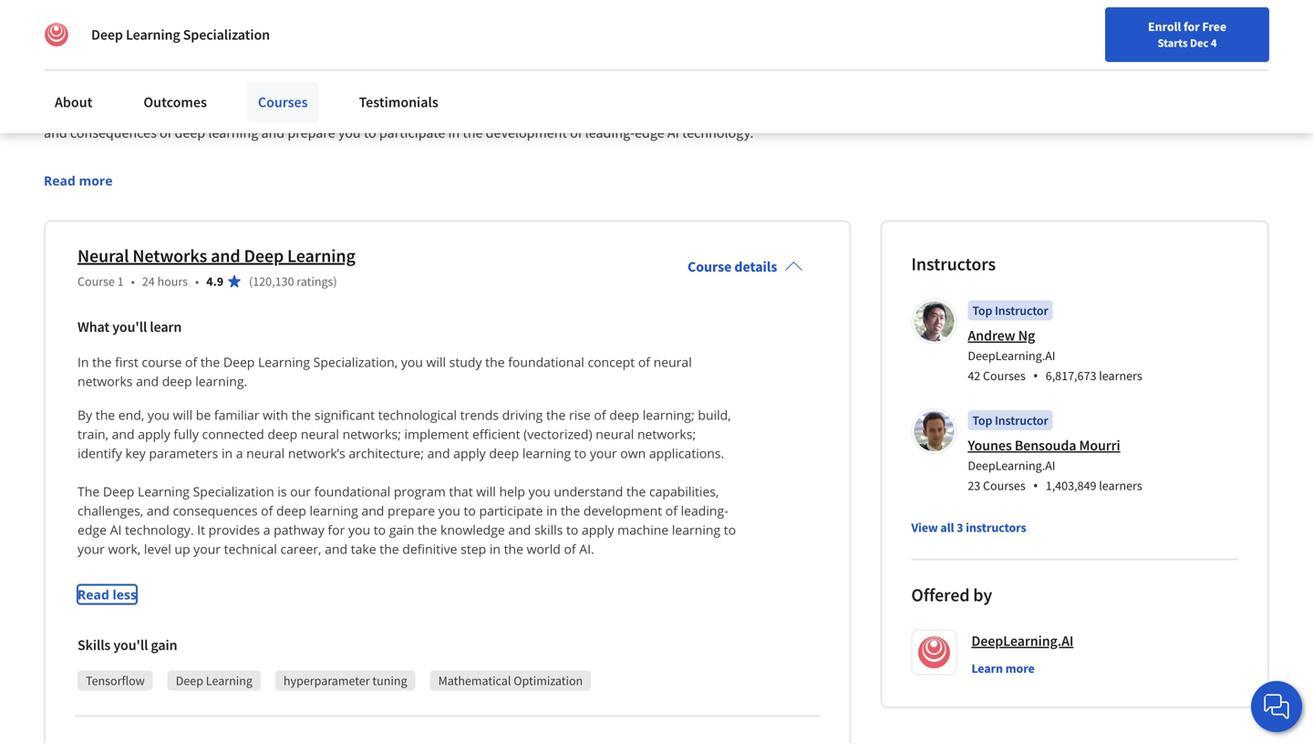 Task type: vqa. For each thing, say whether or not it's contained in the screenshot.
AI to the left
yes



Task type: describe. For each thing, give the bounding box(es) containing it.
consequences inside is a foundational program that will help you understand the capabilities, challenges, and consequences of deep learning and prepare you to participate in the development of leading-edge ai technology.
[[70, 123, 157, 142]]

outcomes link
[[133, 82, 218, 122]]

up
[[174, 540, 190, 558]]

younes bensouda mourri link
[[968, 436, 1120, 454]]

trends
[[460, 406, 499, 423]]

learn
[[150, 318, 182, 336]]

neural up network's
[[301, 425, 339, 443]]

coursera career certificate image
[[925, 0, 1228, 5]]

read less
[[78, 586, 137, 603]]

top instructor andrew ng deeplearning.ai 42 courses • 6,817,673 learners
[[968, 302, 1142, 385]]

mathematical optimization
[[438, 672, 583, 689]]

in down 'connected'
[[222, 444, 233, 462]]

concept
[[588, 353, 635, 371]]

2 horizontal spatial apply
[[582, 521, 614, 538]]

leading- inside is a foundational program that will help you understand the capabilities, challenges, and consequences of deep learning and prepare you to participate in the development of leading-edge ai technology.
[[585, 123, 635, 142]]

top instructor younes bensouda mourri deeplearning.ai 23 courses • 1,403,849 learners
[[968, 412, 1142, 495]]

skills
[[78, 636, 111, 654]]

to right machine
[[724, 521, 736, 538]]

development inside is a foundational program that will help you understand the capabilities, challenges, and consequences of deep learning and prepare you to participate in the development of leading-edge ai technology.
[[486, 123, 567, 142]]

ai inside by the end, you will be familiar with the significant technological trends driving the rise of deep learning; build, train, and apply fully connected deep neural networks; implement efficient (vectorized) neural networks; identify key parameters in a neural network's architecture; and apply deep learning to your own applications. the deep learning specialization is our foundational program that will help you understand the capabilities, challenges, and consequences of deep learning and prepare you to participate in the development of leading- edge ai technology. it provides a pathway for you to gain the knowledge and skills to apply machine learning to your work, level up your technical career, and take the definitive step in the world of ai.
[[110, 521, 122, 538]]

will up knowledge
[[476, 483, 496, 500]]

instructors
[[911, 253, 996, 275]]

specialization inside by the end, you will be familiar with the significant technological trends driving the rise of deep learning; build, train, and apply fully connected deep neural networks; implement efficient (vectorized) neural networks; identify key parameters in a neural network's architecture; and apply deep learning to your own applications. the deep learning specialization is our foundational program that will help you understand the capabilities, challenges, and consequences of deep learning and prepare you to participate in the development of leading- edge ai technology. it provides a pathway for you to gain the knowledge and skills to apply machine learning to your work, level up your technical career, and take the definitive step in the world of ai.
[[193, 483, 274, 500]]

a inside is a foundational program that will help you understand the capabilities, challenges, and consequences of deep learning and prepare you to participate in the development of leading-edge ai technology.
[[271, 102, 279, 120]]

learn
[[971, 660, 1003, 676]]

is a foundational program that will help you understand the capabilities, challenges, and consequences of deep learning and prepare you to participate in the development of leading-edge ai technology.
[[44, 102, 770, 142]]

course for course 1 • 24 hours •
[[78, 273, 115, 289]]

1 horizontal spatial your
[[193, 540, 221, 558]]

by the end, you will be familiar with the significant technological trends driving the rise of deep learning; build, train, and apply fully connected deep neural networks; implement efficient (vectorized) neural networks; identify key parameters in a neural network's architecture; and apply deep learning to your own applications. the deep learning specialization is our foundational program that will help you understand the capabilities, challenges, and consequences of deep learning and prepare you to participate in the development of leading- edge ai technology. it provides a pathway for you to gain the knowledge and skills to apply machine learning to your work, level up your technical career, and take the definitive step in the world of ai.
[[78, 406, 739, 558]]

will up fully
[[173, 406, 193, 423]]

identify
[[78, 444, 122, 462]]

specialization down specialization - 5 course series on the left of page
[[165, 102, 256, 120]]

end,
[[118, 406, 144, 423]]

0 vertical spatial the
[[44, 102, 67, 120]]

1,403,849
[[1046, 477, 1096, 494]]

that inside is a foundational program that will help you understand the capabilities, challenges, and consequences of deep learning and prepare you to participate in the development of leading-edge ai technology.
[[418, 102, 443, 120]]

0 vertical spatial courses
[[258, 93, 308, 111]]

to down (vectorized)
[[574, 444, 586, 462]]

participate inside is a foundational program that will help you understand the capabilities, challenges, and consequences of deep learning and prepare you to participate in the development of leading-edge ai technology.
[[379, 123, 445, 142]]

bensouda
[[1015, 436, 1076, 454]]

and left the skills
[[508, 521, 531, 538]]

pathway
[[274, 521, 324, 538]]

challenges, inside is a foundational program that will help you understand the capabilities, challenges, and consequences of deep learning and prepare you to participate in the development of leading-edge ai technology.
[[699, 102, 767, 120]]

key
[[125, 444, 146, 462]]

learning down (vectorized)
[[522, 444, 571, 462]]

definitive
[[402, 540, 457, 558]]

0 horizontal spatial gain
[[151, 636, 177, 654]]

be
[[196, 406, 211, 423]]

deep down skills you'll gain
[[176, 672, 203, 689]]

learning.
[[195, 372, 247, 390]]

younes
[[968, 436, 1012, 454]]

deep down with
[[267, 425, 297, 443]]

testimonials
[[359, 93, 438, 111]]

courses inside top instructor andrew ng deeplearning.ai 42 courses • 6,817,673 learners
[[983, 367, 1026, 384]]

instructors
[[966, 519, 1026, 536]]

driving
[[502, 406, 543, 423]]

neural down 'connected'
[[246, 444, 285, 462]]

0 horizontal spatial your
[[78, 540, 105, 558]]

train,
[[78, 425, 109, 443]]

andrew ng image
[[914, 301, 954, 341]]

• inside top instructor younes bensouda mourri deeplearning.ai 23 courses • 1,403,849 learners
[[1033, 475, 1038, 495]]

foundational inside is a foundational program that will help you understand the capabilities, challenges, and consequences of deep learning and prepare you to participate in the development of leading-edge ai technology.
[[282, 102, 360, 120]]

connected
[[202, 425, 264, 443]]

in up the skills
[[546, 502, 557, 519]]

work,
[[108, 540, 141, 558]]

consequences inside by the end, you will be familiar with the significant technological trends driving the rise of deep learning; build, train, and apply fully connected deep neural networks; implement efficient (vectorized) neural networks; identify key parameters in a neural network's architecture; and apply deep learning to your own applications. the deep learning specialization is our foundational program that will help you understand the capabilities, challenges, and consequences of deep learning and prepare you to participate in the development of leading- edge ai technology. it provides a pathway for you to gain the knowledge and skills to apply machine learning to your work, level up your technical career, and take the definitive step in the world of ai.
[[173, 502, 258, 519]]

familiar
[[214, 406, 259, 423]]

ratings
[[297, 273, 333, 289]]

tensorflow
[[86, 672, 145, 689]]

in inside is a foundational program that will help you understand the capabilities, challenges, and consequences of deep learning and prepare you to participate in the development of leading-edge ai technology.
[[448, 123, 460, 142]]

and up take
[[361, 502, 384, 519]]

prepare inside by the end, you will be familiar with the significant technological trends driving the rise of deep learning; build, train, and apply fully connected deep neural networks; implement efficient (vectorized) neural networks; identify key parameters in a neural network's architecture; and apply deep learning to your own applications. the deep learning specialization is our foundational program that will help you understand the capabilities, challenges, and consequences of deep learning and prepare you to participate in the development of leading- edge ai technology. it provides a pathway for you to gain the knowledge and skills to apply machine learning to your work, level up your technical career, and take the definitive step in the world of ai.
[[388, 502, 435, 519]]

2 horizontal spatial your
[[590, 444, 617, 462]]

read less button
[[78, 585, 137, 604]]

gain inside by the end, you will be familiar with the significant technological trends driving the rise of deep learning; build, train, and apply fully connected deep neural networks; implement efficient (vectorized) neural networks; identify key parameters in a neural network's architecture; and apply deep learning to your own applications. the deep learning specialization is our foundational program that will help you understand the capabilities, challenges, and consequences of deep learning and prepare you to participate in the development of leading- edge ai technology. it provides a pathway for you to gain the knowledge and skills to apply machine learning to your work, level up your technical career, and take the definitive step in the world of ai.
[[389, 521, 414, 538]]

mourri
[[1079, 436, 1120, 454]]

learning inside by the end, you will be familiar with the significant technological trends driving the rise of deep learning; build, train, and apply fully connected deep neural networks; implement efficient (vectorized) neural networks; identify key parameters in a neural network's architecture; and apply deep learning to your own applications. the deep learning specialization is our foundational program that will help you understand the capabilities, challenges, and consequences of deep learning and prepare you to participate in the development of leading- edge ai technology. it provides a pathway for you to gain the knowledge and skills to apply machine learning to your work, level up your technical career, and take the definitive step in the world of ai.
[[138, 483, 190, 500]]

1
[[117, 273, 124, 289]]

development inside by the end, you will be familiar with the significant technological trends driving the rise of deep learning; build, train, and apply fully connected deep neural networks; implement efficient (vectorized) neural networks; identify key parameters in a neural network's architecture; and apply deep learning to your own applications. the deep learning specialization is our foundational program that will help you understand the capabilities, challenges, and consequences of deep learning and prepare you to participate in the development of leading- edge ai technology. it provides a pathway for you to gain the knowledge and skills to apply machine learning to your work, level up your technical career, and take the definitive step in the world of ai.
[[583, 502, 662, 519]]

6,817,673
[[1046, 367, 1096, 384]]

chat with us image
[[1262, 692, 1291, 721]]

in the first course of the deep learning specialization, you will study the foundational concept of neural networks and deep learning.
[[78, 353, 695, 390]]

0 horizontal spatial a
[[236, 444, 243, 462]]

coursera image
[[22, 15, 138, 44]]

build,
[[698, 406, 731, 423]]

deep up read more button
[[70, 102, 102, 120]]

read for what you'll learn
[[78, 586, 109, 603]]

deep inside in the first course of the deep learning specialization, you will study the foundational concept of neural networks and deep learning.
[[162, 372, 192, 390]]

more for read more
[[79, 172, 113, 189]]

foundational inside by the end, you will be familiar with the significant technological trends driving the rise of deep learning; build, train, and apply fully connected deep neural networks; implement efficient (vectorized) neural networks; identify key parameters in a neural network's architecture; and apply deep learning to your own applications. the deep learning specialization is our foundational program that will help you understand the capabilities, challenges, and consequences of deep learning and prepare you to participate in the development of leading- edge ai technology. it provides a pathway for you to gain the knowledge and skills to apply machine learning to your work, level up your technical career, and take the definitive step in the world of ai.
[[314, 483, 390, 500]]

edge inside is a foundational program that will help you understand the capabilities, challenges, and consequences of deep learning and prepare you to participate in the development of leading-edge ai technology.
[[635, 123, 664, 142]]

ng
[[1018, 326, 1035, 345]]

offered by
[[911, 583, 992, 606]]

our
[[290, 483, 311, 500]]

offered
[[911, 583, 970, 606]]

and down the implement at bottom
[[427, 444, 450, 462]]

by
[[973, 583, 992, 606]]

specialization up 5
[[183, 26, 270, 44]]

2 vertical spatial a
[[263, 521, 270, 538]]

neural networks and deep learning
[[78, 244, 355, 267]]

and up level
[[147, 502, 169, 519]]

deep learning
[[176, 672, 253, 689]]

dec
[[1190, 36, 1209, 50]]

will inside is a foundational program that will help you understand the capabilities, challenges, and consequences of deep learning and prepare you to participate in the development of leading-edge ai technology.
[[446, 102, 468, 120]]

you'll for gain
[[113, 636, 148, 654]]

(vectorized)
[[524, 425, 592, 443]]

deep inside by the end, you will be familiar with the significant technological trends driving the rise of deep learning; build, train, and apply fully connected deep neural networks; implement efficient (vectorized) neural networks; identify key parameters in a neural network's architecture; and apply deep learning to your own applications. the deep learning specialization is our foundational program that will help you understand the capabilities, challenges, and consequences of deep learning and prepare you to participate in the development of leading- edge ai technology. it provides a pathway for you to gain the knowledge and skills to apply machine learning to your work, level up your technical career, and take the definitive step in the world of ai.
[[103, 483, 134, 500]]

by
[[78, 406, 92, 423]]

in
[[78, 353, 89, 371]]

starts
[[1157, 36, 1188, 50]]

and left take
[[325, 540, 347, 558]]

technical
[[224, 540, 277, 558]]

enroll for free starts dec 4
[[1148, 18, 1226, 50]]

significant
[[314, 406, 375, 423]]

2 vertical spatial deeplearning.ai
[[971, 632, 1073, 650]]

23
[[968, 477, 980, 494]]

and up 4.9
[[211, 244, 240, 267]]

applications.
[[649, 444, 724, 462]]

study
[[449, 353, 482, 371]]

ai.
[[579, 540, 594, 558]]

deeplearning.ai inside top instructor younes bensouda mourri deeplearning.ai 23 courses • 1,403,849 learners
[[968, 457, 1055, 474]]

)
[[333, 273, 337, 289]]

career,
[[280, 540, 321, 558]]

the inside by the end, you will be familiar with the significant technological trends driving the rise of deep learning; build, train, and apply fully connected deep neural networks; implement efficient (vectorized) neural networks; identify key parameters in a neural network's architecture; and apply deep learning to your own applications. the deep learning specialization is our foundational program that will help you understand the capabilities, challenges, and consequences of deep learning and prepare you to participate in the development of leading- edge ai technology. it provides a pathway for you to gain the knowledge and skills to apply machine learning to your work, level up your technical career, and take the definitive step in the world of ai.
[[78, 483, 100, 500]]

course details button
[[673, 232, 817, 301]]

mathematical
[[438, 672, 511, 689]]

level
[[144, 540, 171, 558]]

neural up own on the left
[[596, 425, 634, 443]]

program inside by the end, you will be familiar with the significant technological trends driving the rise of deep learning; build, train, and apply fully connected deep neural networks; implement efficient (vectorized) neural networks; identify key parameters in a neural network's architecture; and apply deep learning to your own applications. the deep learning specialization is our foundational program that will help you understand the capabilities, challenges, and consequences of deep learning and prepare you to participate in the development of leading- edge ai technology. it provides a pathway for you to gain the knowledge and skills to apply machine learning to your work, level up your technical career, and take the definitive step in the world of ai.
[[394, 483, 446, 500]]

own
[[620, 444, 646, 462]]

top for •
[[972, 302, 992, 319]]

network's
[[288, 444, 345, 462]]

andrew
[[968, 326, 1015, 345]]

deep right deeplearning.ai image
[[91, 26, 123, 44]]

learn more button
[[971, 659, 1035, 677]]

read more button
[[44, 171, 113, 190]]

with
[[263, 406, 288, 423]]

deep learning specialization
[[91, 26, 270, 44]]

that inside by the end, you will be familiar with the significant technological trends driving the rise of deep learning; build, train, and apply fully connected deep neural networks; implement efficient (vectorized) neural networks; identify key parameters in a neural network's architecture; and apply deep learning to your own applications. the deep learning specialization is our foundational program that will help you understand the capabilities, challenges, and consequences of deep learning and prepare you to participate in the development of leading- edge ai technology. it provides a pathway for you to gain the knowledge and skills to apply machine learning to your work, level up your technical career, and take the definitive step in the world of ai.
[[449, 483, 473, 500]]

and down end,
[[112, 425, 135, 443]]

leading- inside by the end, you will be familiar with the significant technological trends driving the rise of deep learning; build, train, and apply fully connected deep neural networks; implement efficient (vectorized) neural networks; identify key parameters in a neural network's architecture; and apply deep learning to your own applications. the deep learning specialization is our foundational program that will help you understand the capabilities, challenges, and consequences of deep learning and prepare you to participate in the development of leading- edge ai technology. it provides a pathway for you to gain the knowledge and skills to apply machine learning to your work, level up your technical career, and take the definitive step in the world of ai.
[[681, 502, 728, 519]]

testimonials link
[[348, 82, 449, 122]]



Task type: locate. For each thing, give the bounding box(es) containing it.
deeplearning.ai down the younes
[[968, 457, 1055, 474]]

apply
[[138, 425, 170, 443], [453, 444, 486, 462], [582, 521, 614, 538]]

parameters
[[149, 444, 218, 462]]

1 learners from the top
[[1099, 367, 1142, 384]]

you'll
[[112, 318, 147, 336], [113, 636, 148, 654]]

is inside by the end, you will be familiar with the significant technological trends driving the rise of deep learning; build, train, and apply fully connected deep neural networks; implement efficient (vectorized) neural networks; identify key parameters in a neural network's architecture; and apply deep learning to your own applications. the deep learning specialization is our foundational program that will help you understand the capabilities, challenges, and consequences of deep learning and prepare you to participate in the development of leading- edge ai technology. it provides a pathway for you to gain the knowledge and skills to apply machine learning to your work, level up your technical career, and take the definitive step in the world of ai.
[[277, 483, 287, 500]]

0 horizontal spatial that
[[418, 102, 443, 120]]

1 horizontal spatial the
[[78, 483, 100, 500]]

apply up key
[[138, 425, 170, 443]]

learners inside top instructor andrew ng deeplearning.ai 42 courses • 6,817,673 learners
[[1099, 367, 1142, 384]]

0 horizontal spatial participate
[[379, 123, 445, 142]]

learning right machine
[[672, 521, 720, 538]]

capabilities, inside is a foundational program that will help you understand the capabilities, challenges, and consequences of deep learning and prepare you to participate in the development of leading-edge ai technology.
[[622, 102, 696, 120]]

instructor inside top instructor andrew ng deeplearning.ai 42 courses • 6,817,673 learners
[[995, 302, 1048, 319]]

more down deeplearning.ai link
[[1005, 660, 1035, 676]]

1 vertical spatial ai
[[110, 521, 122, 538]]

0 vertical spatial a
[[271, 102, 279, 120]]

course
[[233, 46, 305, 77], [142, 353, 182, 371]]

1 vertical spatial is
[[277, 483, 287, 500]]

( 120,130 ratings )
[[249, 273, 337, 289]]

a
[[271, 102, 279, 120], [236, 444, 243, 462], [263, 521, 270, 538]]

1 vertical spatial consequences
[[173, 502, 258, 519]]

0 vertical spatial course
[[233, 46, 305, 77]]

prepare up definitive
[[388, 502, 435, 519]]

will inside in the first course of the deep learning specialization, you will study the foundational concept of neural networks and deep learning.
[[426, 353, 446, 371]]

1 networks; from the left
[[342, 425, 401, 443]]

help inside by the end, you will be familiar with the significant technological trends driving the rise of deep learning; build, train, and apply fully connected deep neural networks; implement efficient (vectorized) neural networks; identify key parameters in a neural network's architecture; and apply deep learning to your own applications. the deep learning specialization is our foundational program that will help you understand the capabilities, challenges, and consequences of deep learning and prepare you to participate in the development of leading- edge ai technology. it provides a pathway for you to gain the knowledge and skills to apply machine learning to your work, level up your technical career, and take the definitive step in the world of ai.
[[499, 483, 525, 500]]

help
[[471, 102, 498, 120], [499, 483, 525, 500]]

• left 4.9
[[195, 273, 199, 289]]

deep up the 120,130
[[244, 244, 284, 267]]

for up dec on the right
[[1184, 18, 1200, 35]]

and down about
[[44, 123, 67, 142]]

learning
[[208, 123, 258, 142], [522, 444, 571, 462], [310, 502, 358, 519], [672, 521, 720, 538]]

view all 3 instructors
[[911, 519, 1026, 536]]

implement
[[404, 425, 469, 443]]

foundational down series
[[282, 102, 360, 120]]

top inside top instructor andrew ng deeplearning.ai 42 courses • 6,817,673 learners
[[972, 302, 992, 319]]

course for series
[[233, 46, 305, 77]]

architecture;
[[349, 444, 424, 462]]

course 1 • 24 hours •
[[78, 273, 199, 289]]

0 vertical spatial top
[[972, 302, 992, 319]]

more up neural
[[79, 172, 113, 189]]

course inside dropdown button
[[688, 258, 732, 276]]

apply up the ai.
[[582, 521, 614, 538]]

the deep learning specialization
[[44, 102, 256, 120]]

read left the less
[[78, 586, 109, 603]]

0 vertical spatial development
[[486, 123, 567, 142]]

0 vertical spatial prepare
[[288, 123, 335, 142]]

2 top from the top
[[972, 412, 992, 428]]

courses down specialization - 5 course series on the left of page
[[258, 93, 308, 111]]

younes bensouda mourri image
[[914, 411, 954, 451]]

0 horizontal spatial development
[[486, 123, 567, 142]]

specialization - 5 course series
[[44, 46, 374, 77]]

0 vertical spatial learners
[[1099, 367, 1142, 384]]

networks
[[133, 244, 207, 267]]

1 horizontal spatial a
[[263, 521, 270, 538]]

2 vertical spatial courses
[[983, 477, 1026, 494]]

120,130
[[253, 273, 294, 289]]

0 vertical spatial leading-
[[585, 123, 635, 142]]

1 horizontal spatial course
[[233, 46, 305, 77]]

outcomes
[[144, 93, 207, 111]]

1 horizontal spatial more
[[1005, 660, 1035, 676]]

0 vertical spatial is
[[259, 102, 268, 120]]

1 vertical spatial course
[[142, 353, 182, 371]]

participate inside by the end, you will be familiar with the significant technological trends driving the rise of deep learning; build, train, and apply fully connected deep neural networks; implement efficient (vectorized) neural networks; identify key parameters in a neural network's architecture; and apply deep learning to your own applications. the deep learning specialization is our foundational program that will help you understand the capabilities, challenges, and consequences of deep learning and prepare you to participate in the development of leading- edge ai technology. it provides a pathway for you to gain the knowledge and skills to apply machine learning to your work, level up your technical career, and take the definitive step in the world of ai.
[[479, 502, 543, 519]]

0 vertical spatial edge
[[635, 123, 664, 142]]

you'll up first
[[112, 318, 147, 336]]

1 horizontal spatial technology.
[[682, 123, 754, 142]]

fully
[[174, 425, 199, 443]]

learn more
[[971, 660, 1035, 676]]

0 horizontal spatial help
[[471, 102, 498, 120]]

1 top from the top
[[972, 302, 992, 319]]

you'll for learn
[[112, 318, 147, 336]]

courses link
[[247, 82, 319, 122]]

technology. inside by the end, you will be familiar with the significant technological trends driving the rise of deep learning; build, train, and apply fully connected deep neural networks; implement efficient (vectorized) neural networks; identify key parameters in a neural network's architecture; and apply deep learning to your own applications. the deep learning specialization is our foundational program that will help you understand the capabilities, challenges, and consequences of deep learning and prepare you to participate in the development of leading- edge ai technology. it provides a pathway for you to gain the knowledge and skills to apply machine learning to your work, level up your technical career, and take the definitive step in the world of ai.
[[125, 521, 194, 538]]

learning
[[126, 26, 180, 44], [105, 102, 162, 120], [287, 244, 355, 267], [258, 353, 310, 371], [138, 483, 190, 500], [206, 672, 253, 689]]

machine
[[617, 521, 669, 538]]

courses right 23
[[983, 477, 1026, 494]]

will right testimonials
[[446, 102, 468, 120]]

deeplearning.ai link
[[971, 630, 1073, 652]]

1 vertical spatial participate
[[479, 502, 543, 519]]

1 vertical spatial the
[[78, 483, 100, 500]]

course inside in the first course of the deep learning specialization, you will study the foundational concept of neural networks and deep learning.
[[142, 353, 182, 371]]

a down 'connected'
[[236, 444, 243, 462]]

more inside button
[[1005, 660, 1035, 676]]

1 horizontal spatial that
[[449, 483, 473, 500]]

neural
[[78, 244, 129, 267]]

deeplearning.ai image
[[44, 22, 69, 47]]

4.9
[[206, 273, 223, 289]]

you inside in the first course of the deep learning specialization, you will study the foundational concept of neural networks and deep learning.
[[401, 353, 423, 371]]

technology. inside is a foundational program that will help you understand the capabilities, challenges, and consequences of deep learning and prepare you to participate in the development of leading-edge ai technology.
[[682, 123, 754, 142]]

more inside button
[[79, 172, 113, 189]]

to up take
[[374, 521, 386, 538]]

1 horizontal spatial for
[[1184, 18, 1200, 35]]

• inside top instructor andrew ng deeplearning.ai 42 courses • 6,817,673 learners
[[1033, 366, 1038, 385]]

the up read more
[[44, 102, 67, 120]]

5
[[215, 46, 228, 77]]

you'll right skills
[[113, 636, 148, 654]]

1 vertical spatial more
[[1005, 660, 1035, 676]]

0 horizontal spatial prepare
[[288, 123, 335, 142]]

0 vertical spatial for
[[1184, 18, 1200, 35]]

what
[[78, 318, 110, 336]]

your left 'work,'
[[78, 540, 105, 558]]

foundational down architecture;
[[314, 483, 390, 500]]

help inside is a foundational program that will help you understand the capabilities, challenges, and consequences of deep learning and prepare you to participate in the development of leading-edge ai technology.
[[471, 102, 498, 120]]

0 vertical spatial challenges,
[[699, 102, 767, 120]]

specialization down coursera image
[[44, 46, 197, 77]]

1 vertical spatial program
[[394, 483, 446, 500]]

for
[[1184, 18, 1200, 35], [328, 521, 345, 538]]

learners inside top instructor younes bensouda mourri deeplearning.ai 23 courses • 1,403,849 learners
[[1099, 477, 1142, 494]]

deep inside is a foundational program that will help you understand the capabilities, challenges, and consequences of deep learning and prepare you to participate in the development of leading-edge ai technology.
[[175, 123, 205, 142]]

top up the younes
[[972, 412, 992, 428]]

take
[[351, 540, 376, 558]]

a down specialization - 5 course series on the left of page
[[271, 102, 279, 120]]

in right the step
[[489, 540, 501, 558]]

0 vertical spatial deeplearning.ai
[[968, 347, 1055, 364]]

course up courses link
[[233, 46, 305, 77]]

ai
[[667, 123, 679, 142], [110, 521, 122, 538]]

instructor
[[995, 302, 1048, 319], [995, 412, 1048, 428]]

courses
[[258, 93, 308, 111], [983, 367, 1026, 384], [983, 477, 1026, 494]]

1 vertical spatial courses
[[983, 367, 1026, 384]]

prepare inside is a foundational program that will help you understand the capabilities, challenges, and consequences of deep learning and prepare you to participate in the development of leading-edge ai technology.
[[288, 123, 335, 142]]

course right first
[[142, 353, 182, 371]]

apply down efficient
[[453, 444, 486, 462]]

read down about link in the top of the page
[[44, 172, 76, 189]]

challenges, inside by the end, you will be familiar with the significant technological trends driving the rise of deep learning; build, train, and apply fully connected deep neural networks; implement efficient (vectorized) neural networks; identify key parameters in a neural network's architecture; and apply deep learning to your own applications. the deep learning specialization is our foundational program that will help you understand the capabilities, challenges, and consequences of deep learning and prepare you to participate in the development of leading- edge ai technology. it provides a pathway for you to gain the knowledge and skills to apply machine learning to your work, level up your technical career, and take the definitive step in the world of ai.
[[78, 502, 143, 519]]

1 vertical spatial edge
[[78, 521, 107, 538]]

step
[[461, 540, 486, 558]]

deep down efficient
[[489, 444, 519, 462]]

3
[[957, 519, 963, 536]]

neural up learning;
[[653, 353, 692, 371]]

0 horizontal spatial the
[[44, 102, 67, 120]]

2 learners from the top
[[1099, 477, 1142, 494]]

course
[[688, 258, 732, 276], [78, 273, 115, 289]]

in
[[448, 123, 460, 142], [222, 444, 233, 462], [546, 502, 557, 519], [489, 540, 501, 558]]

42
[[968, 367, 980, 384]]

consequences
[[70, 123, 157, 142], [173, 502, 258, 519]]

less
[[113, 586, 137, 603]]

read inside read less button
[[78, 586, 109, 603]]

deeplearning.ai
[[968, 347, 1055, 364], [968, 457, 1055, 474], [971, 632, 1073, 650]]

0 vertical spatial participate
[[379, 123, 445, 142]]

deep inside in the first course of the deep learning specialization, you will study the foundational concept of neural networks and deep learning.
[[223, 353, 255, 371]]

in down testimonials link
[[448, 123, 460, 142]]

0 horizontal spatial challenges,
[[78, 502, 143, 519]]

1 horizontal spatial leading-
[[681, 502, 728, 519]]

to down testimonials link
[[364, 123, 376, 142]]

world
[[527, 540, 561, 558]]

0 horizontal spatial is
[[259, 102, 268, 120]]

learners right 6,817,673
[[1099, 367, 1142, 384]]

1 horizontal spatial course
[[688, 258, 732, 276]]

1 vertical spatial prepare
[[388, 502, 435, 519]]

1 vertical spatial instructor
[[995, 412, 1048, 428]]

instructor up 'ng'
[[995, 302, 1048, 319]]

0 horizontal spatial for
[[328, 521, 345, 538]]

learning down our
[[310, 502, 358, 519]]

capabilities, inside by the end, you will be familiar with the significant technological trends driving the rise of deep learning; build, train, and apply fully connected deep neural networks; implement efficient (vectorized) neural networks; identify key parameters in a neural network's architecture; and apply deep learning to your own applications. the deep learning specialization is our foundational program that will help you understand the capabilities, challenges, and consequences of deep learning and prepare you to participate in the development of leading- edge ai technology. it provides a pathway for you to gain the knowledge and skills to apply machine learning to your work, level up your technical career, and take the definitive step in the world of ai.
[[649, 483, 719, 500]]

1 horizontal spatial gain
[[389, 521, 414, 538]]

and
[[44, 123, 67, 142], [261, 123, 285, 142], [211, 244, 240, 267], [136, 372, 159, 390], [112, 425, 135, 443], [427, 444, 450, 462], [147, 502, 169, 519], [361, 502, 384, 519], [508, 521, 531, 538], [325, 540, 347, 558]]

0 horizontal spatial course
[[142, 353, 182, 371]]

None search field
[[260, 11, 561, 48]]

•
[[131, 273, 135, 289], [195, 273, 199, 289], [1033, 366, 1038, 385], [1033, 475, 1038, 495]]

learning inside in the first course of the deep learning specialization, you will study the foundational concept of neural networks and deep learning.
[[258, 353, 310, 371]]

understand inside is a foundational program that will help you understand the capabilities, challenges, and consequences of deep learning and prepare you to participate in the development of leading-edge ai technology.
[[526, 102, 596, 120]]

help up knowledge
[[499, 483, 525, 500]]

deep down key
[[103, 483, 134, 500]]

tuning
[[372, 672, 407, 689]]

prepare
[[288, 123, 335, 142], [388, 502, 435, 519]]

read inside read more button
[[44, 172, 76, 189]]

1 horizontal spatial ai
[[667, 123, 679, 142]]

1 horizontal spatial is
[[277, 483, 287, 500]]

2 horizontal spatial a
[[271, 102, 279, 120]]

learning;
[[643, 406, 695, 423]]

networks; up architecture;
[[342, 425, 401, 443]]

and inside in the first course of the deep learning specialization, you will study the foundational concept of neural networks and deep learning.
[[136, 372, 159, 390]]

1 horizontal spatial read
[[78, 586, 109, 603]]

0 vertical spatial consequences
[[70, 123, 157, 142]]

4
[[1211, 36, 1217, 50]]

• left 1,403,849
[[1033, 475, 1038, 495]]

top up andrew
[[972, 302, 992, 319]]

1 vertical spatial capabilities,
[[649, 483, 719, 500]]

gain
[[389, 521, 414, 538], [151, 636, 177, 654]]

1 horizontal spatial prepare
[[388, 502, 435, 519]]

of
[[160, 123, 172, 142], [570, 123, 582, 142], [185, 353, 197, 371], [638, 353, 650, 371], [594, 406, 606, 423], [261, 502, 273, 519], [665, 502, 677, 519], [564, 540, 576, 558]]

the
[[599, 102, 619, 120], [463, 123, 483, 142], [92, 353, 112, 371], [200, 353, 220, 371], [485, 353, 505, 371], [96, 406, 115, 423], [292, 406, 311, 423], [546, 406, 566, 423], [626, 483, 646, 500], [561, 502, 580, 519], [418, 521, 437, 538], [380, 540, 399, 558], [504, 540, 523, 558]]

1 vertical spatial read
[[78, 586, 109, 603]]

1 vertical spatial top
[[972, 412, 992, 428]]

what you'll learn
[[78, 318, 182, 336]]

participate down testimonials link
[[379, 123, 445, 142]]

foundational
[[282, 102, 360, 120], [508, 353, 584, 371], [314, 483, 390, 500]]

edge inside by the end, you will be familiar with the significant technological trends driving the rise of deep learning; build, train, and apply fully connected deep neural networks; implement efficient (vectorized) neural networks; identify key parameters in a neural network's architecture; and apply deep learning to your own applications. the deep learning specialization is our foundational program that will help you understand the capabilities, challenges, and consequences of deep learning and prepare you to participate in the development of leading- edge ai technology. it provides a pathway for you to gain the knowledge and skills to apply machine learning to your work, level up your technical career, and take the definitive step in the world of ai.
[[78, 521, 107, 538]]

1 horizontal spatial networks;
[[637, 425, 696, 443]]

about link
[[44, 82, 103, 122]]

2 vertical spatial apply
[[582, 521, 614, 538]]

1 vertical spatial foundational
[[508, 353, 584, 371]]

for right pathway
[[328, 521, 345, 538]]

and down courses link
[[261, 123, 285, 142]]

deeplearning.ai inside top instructor andrew ng deeplearning.ai 42 courses • 6,817,673 learners
[[968, 347, 1055, 364]]

skills you'll gain
[[78, 636, 177, 654]]

1 horizontal spatial consequences
[[173, 502, 258, 519]]

foundational inside in the first course of the deep learning specialization, you will study the foundational concept of neural networks and deep learning.
[[508, 353, 584, 371]]

1 vertical spatial a
[[236, 444, 243, 462]]

deep up learning.
[[223, 353, 255, 371]]

1 instructor from the top
[[995, 302, 1048, 319]]

1 vertical spatial technology.
[[125, 521, 194, 538]]

knowledge
[[440, 521, 505, 538]]

0 horizontal spatial more
[[79, 172, 113, 189]]

learning inside is a foundational program that will help you understand the capabilities, challenges, and consequences of deep learning and prepare you to participate in the development of leading-edge ai technology.
[[208, 123, 258, 142]]

your
[[590, 444, 617, 462], [78, 540, 105, 558], [193, 540, 221, 558]]

1 vertical spatial for
[[328, 521, 345, 538]]

more for learn more
[[1005, 660, 1035, 676]]

neural inside in the first course of the deep learning specialization, you will study the foundational concept of neural networks and deep learning.
[[653, 353, 692, 371]]

deeplearning.ai up learn more
[[971, 632, 1073, 650]]

participate up the skills
[[479, 502, 543, 519]]

0 vertical spatial you'll
[[112, 318, 147, 336]]

courses right 42 at the right of page
[[983, 367, 1026, 384]]

to right the skills
[[566, 521, 578, 538]]

deeplearning.ai down andrew ng "link"
[[968, 347, 1055, 364]]

rise
[[569, 406, 591, 423]]

gain up definitive
[[389, 521, 414, 538]]

1 vertical spatial help
[[499, 483, 525, 500]]

1 vertical spatial that
[[449, 483, 473, 500]]

skills
[[534, 521, 563, 538]]

deep up own on the left
[[609, 406, 639, 423]]

1 vertical spatial deeplearning.ai
[[968, 457, 1055, 474]]

learners down the mourri
[[1099, 477, 1142, 494]]

0 vertical spatial technology.
[[682, 123, 754, 142]]

for inside by the end, you will be familiar with the significant technological trends driving the rise of deep learning; build, train, and apply fully connected deep neural networks; implement efficient (vectorized) neural networks; identify key parameters in a neural network's architecture; and apply deep learning to your own applications. the deep learning specialization is our foundational program that will help you understand the capabilities, challenges, and consequences of deep learning and prepare you to participate in the development of leading- edge ai technology. it provides a pathway for you to gain the knowledge and skills to apply machine learning to your work, level up your technical career, and take the definitive step in the world of ai.
[[328, 521, 345, 538]]

andrew ng link
[[968, 326, 1035, 345]]

deep left learning.
[[162, 372, 192, 390]]

series
[[310, 46, 374, 77]]

2 networks; from the left
[[637, 425, 696, 443]]

course for course details
[[688, 258, 732, 276]]

prepare down courses link
[[288, 123, 335, 142]]

a up the technical
[[263, 521, 270, 538]]

course left details
[[688, 258, 732, 276]]

0 horizontal spatial ai
[[110, 521, 122, 538]]

0 horizontal spatial apply
[[138, 425, 170, 443]]

capabilities,
[[622, 102, 696, 120], [649, 483, 719, 500]]

efficient
[[472, 425, 520, 443]]

free
[[1202, 18, 1226, 35]]

instructor inside top instructor younes bensouda mourri deeplearning.ai 23 courses • 1,403,849 learners
[[995, 412, 1048, 428]]

learners
[[1099, 367, 1142, 384], [1099, 477, 1142, 494]]

• right the 1 at the top of the page
[[131, 273, 135, 289]]

course for of
[[142, 353, 182, 371]]

details
[[734, 258, 777, 276]]

1 horizontal spatial challenges,
[[699, 102, 767, 120]]

read for specialization - 5 course series
[[44, 172, 76, 189]]

is left our
[[277, 483, 287, 500]]

networks; down learning;
[[637, 425, 696, 443]]

0 vertical spatial program
[[363, 102, 416, 120]]

1 vertical spatial you'll
[[113, 636, 148, 654]]

0 horizontal spatial technology.
[[125, 521, 194, 538]]

hyperparameter tuning
[[284, 672, 407, 689]]

0 horizontal spatial consequences
[[70, 123, 157, 142]]

0 horizontal spatial course
[[78, 273, 115, 289]]

menu item
[[984, 18, 1101, 78]]

your down it
[[193, 540, 221, 558]]

1 horizontal spatial edge
[[635, 123, 664, 142]]

for inside enroll for free starts dec 4
[[1184, 18, 1200, 35]]

course left the 1 at the top of the page
[[78, 273, 115, 289]]

is down specialization - 5 course series on the left of page
[[259, 102, 268, 120]]

1 horizontal spatial apply
[[453, 444, 486, 462]]

0 vertical spatial ai
[[667, 123, 679, 142]]

hours
[[157, 273, 188, 289]]

1 vertical spatial challenges,
[[78, 502, 143, 519]]

view all 3 instructors button
[[911, 518, 1026, 537]]

help right testimonials link
[[471, 102, 498, 120]]

program inside is a foundational program that will help you understand the capabilities, challenges, and consequences of deep learning and prepare you to participate in the development of leading-edge ai technology.
[[363, 102, 416, 120]]

2 instructor from the top
[[995, 412, 1048, 428]]

1 horizontal spatial development
[[583, 502, 662, 519]]

consequences down the deep learning specialization
[[70, 123, 157, 142]]

neural networks and deep learning link
[[78, 244, 355, 267]]

all
[[940, 519, 954, 536]]

0 vertical spatial that
[[418, 102, 443, 120]]

0 horizontal spatial read
[[44, 172, 76, 189]]

1 horizontal spatial participate
[[479, 502, 543, 519]]

1 vertical spatial development
[[583, 502, 662, 519]]

top for courses
[[972, 412, 992, 428]]

provides
[[208, 521, 260, 538]]

to
[[364, 123, 376, 142], [574, 444, 586, 462], [464, 502, 476, 519], [374, 521, 386, 538], [566, 521, 578, 538], [724, 521, 736, 538]]

program down architecture;
[[394, 483, 446, 500]]

courses inside top instructor younes bensouda mourri deeplearning.ai 23 courses • 1,403,849 learners
[[983, 477, 1026, 494]]

and down first
[[136, 372, 159, 390]]

to up knowledge
[[464, 502, 476, 519]]

1 vertical spatial leading-
[[681, 502, 728, 519]]

specialization up provides
[[193, 483, 274, 500]]

the down identify
[[78, 483, 100, 500]]

deep up pathway
[[276, 502, 306, 519]]

to inside is a foundational program that will help you understand the capabilities, challenges, and consequences of deep learning and prepare you to participate in the development of leading-edge ai technology.
[[364, 123, 376, 142]]

-
[[202, 46, 210, 77]]

0 horizontal spatial networks;
[[342, 425, 401, 443]]

will
[[446, 102, 468, 120], [426, 353, 446, 371], [173, 406, 193, 423], [476, 483, 496, 500]]

gain up deep learning
[[151, 636, 177, 654]]

ai inside is a foundational program that will help you understand the capabilities, challenges, and consequences of deep learning and prepare you to participate in the development of leading-edge ai technology.
[[667, 123, 679, 142]]

deep down outcomes
[[175, 123, 205, 142]]

0 vertical spatial foundational
[[282, 102, 360, 120]]

is inside is a foundational program that will help you understand the capabilities, challenges, and consequences of deep learning and prepare you to participate in the development of leading-edge ai technology.
[[259, 102, 268, 120]]

top inside top instructor younes bensouda mourri deeplearning.ai 23 courses • 1,403,849 learners
[[972, 412, 992, 428]]

0 horizontal spatial edge
[[78, 521, 107, 538]]

instructor up younes bensouda mourri link on the right
[[995, 412, 1048, 428]]

0 vertical spatial apply
[[138, 425, 170, 443]]

instructor for courses
[[995, 412, 1048, 428]]

foundational up 'driving'
[[508, 353, 584, 371]]

instructor for •
[[995, 302, 1048, 319]]

optimization
[[514, 672, 583, 689]]

the
[[44, 102, 67, 120], [78, 483, 100, 500]]

understand inside by the end, you will be familiar with the significant technological trends driving the rise of deep learning; build, train, and apply fully connected deep neural networks; implement efficient (vectorized) neural networks; identify key parameters in a neural network's architecture; and apply deep learning to your own applications. the deep learning specialization is our foundational program that will help you understand the capabilities, challenges, and consequences of deep learning and prepare you to participate in the development of leading- edge ai technology. it provides a pathway for you to gain the knowledge and skills to apply machine learning to your work, level up your technical career, and take the definitive step in the world of ai.
[[554, 483, 623, 500]]

0 vertical spatial capabilities,
[[622, 102, 696, 120]]

more
[[79, 172, 113, 189], [1005, 660, 1035, 676]]



